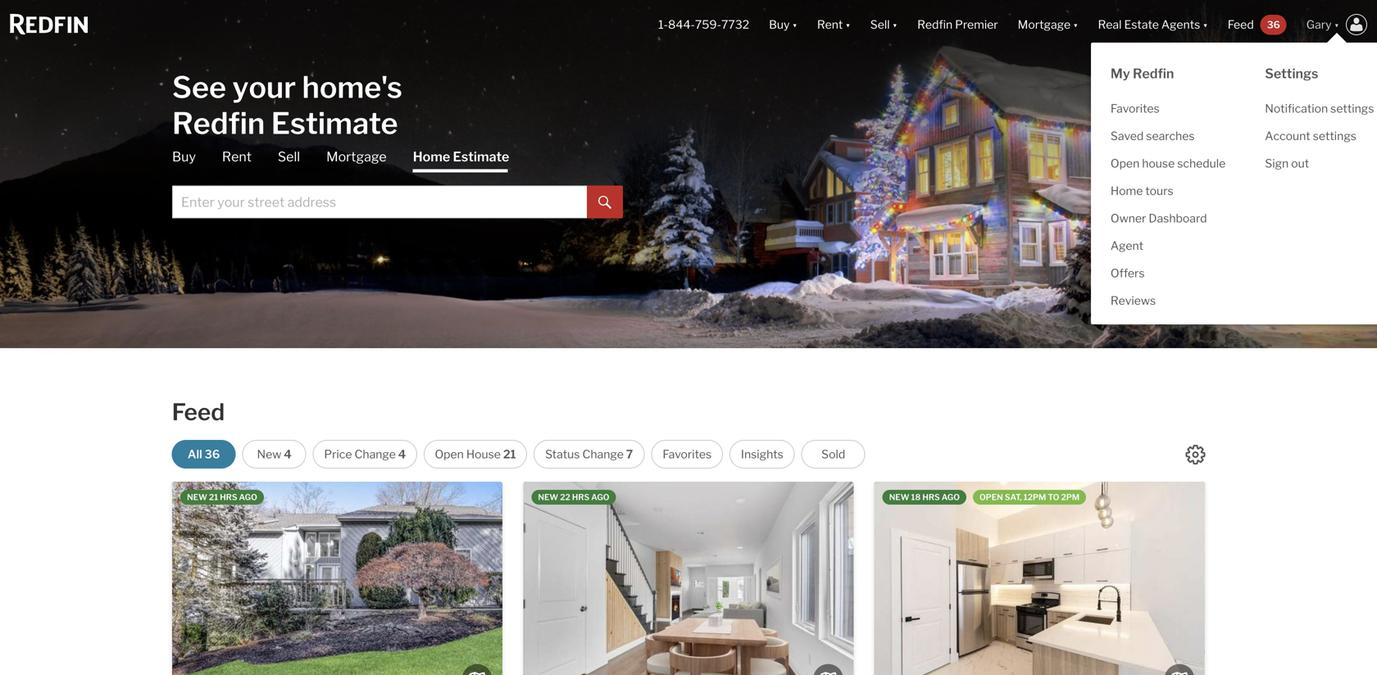Task type: locate. For each thing, give the bounding box(es) containing it.
see your home's redfin estimate
[[172, 69, 403, 141]]

4 right new
[[284, 448, 292, 462]]

photo of 210 nunda ave, jersey city, nj 07306 image
[[524, 482, 854, 676], [854, 482, 1185, 676]]

0 horizontal spatial hrs
[[220, 493, 237, 503]]

1 change from the left
[[355, 448, 396, 462]]

1 horizontal spatial sell
[[871, 18, 890, 31]]

notification settings
[[1266, 102, 1375, 116]]

1 vertical spatial estimate
[[453, 149, 509, 165]]

1 vertical spatial open
[[435, 448, 464, 462]]

mortgage ▾ button
[[1018, 0, 1079, 49]]

feed right agents
[[1228, 18, 1254, 31]]

open inside "option"
[[435, 448, 464, 462]]

open down saved at top right
[[1111, 157, 1140, 171]]

4 ▾ from the left
[[1073, 18, 1079, 31]]

1 vertical spatial 36
[[205, 448, 220, 462]]

2 horizontal spatial ago
[[942, 493, 960, 503]]

1 horizontal spatial ago
[[591, 493, 610, 503]]

open
[[1111, 157, 1140, 171], [435, 448, 464, 462]]

buy inside tab list
[[172, 149, 196, 165]]

2 hrs from the left
[[572, 493, 590, 503]]

photo of 43 mayer dr, montebello, ny 10901 image
[[172, 482, 503, 676], [503, 482, 833, 676]]

1 ago from the left
[[239, 493, 257, 503]]

22
[[560, 493, 571, 503]]

21
[[503, 448, 516, 462], [209, 493, 218, 503]]

redfin up rent link
[[172, 105, 265, 141]]

offers
[[1111, 267, 1145, 280]]

4 inside new radio
[[284, 448, 292, 462]]

2 4 from the left
[[398, 448, 406, 462]]

settings
[[1266, 66, 1319, 82]]

open for open house schedule
[[1111, 157, 1140, 171]]

redfin left premier
[[918, 18, 953, 31]]

change inside radio
[[355, 448, 396, 462]]

ago right '22' at the left of the page
[[591, 493, 610, 503]]

redfin premier button
[[908, 0, 1008, 49]]

reviews
[[1111, 294, 1156, 308]]

1 hrs from the left
[[220, 493, 237, 503]]

settings up account settings link
[[1331, 102, 1375, 116]]

0 horizontal spatial open
[[435, 448, 464, 462]]

▾ right gary
[[1335, 18, 1340, 31]]

mortgage left real
[[1018, 18, 1071, 31]]

estimate
[[271, 105, 398, 141], [453, 149, 509, 165]]

2 change from the left
[[583, 448, 624, 462]]

0 vertical spatial open
[[1111, 157, 1140, 171]]

feed up all
[[172, 399, 225, 426]]

36 left gary
[[1268, 19, 1281, 31]]

agent link
[[1091, 232, 1246, 260]]

0 horizontal spatial home
[[413, 149, 450, 165]]

new for new 22 hrs ago
[[538, 493, 559, 503]]

real
[[1098, 18, 1122, 31]]

hrs for 21
[[220, 493, 237, 503]]

buy link
[[172, 148, 196, 166]]

sell for sell
[[278, 149, 300, 165]]

sign out
[[1266, 157, 1310, 171]]

house
[[1142, 157, 1175, 171]]

tab list containing buy
[[172, 148, 623, 219]]

mortgage inside dropdown button
[[1018, 18, 1071, 31]]

0 horizontal spatial feed
[[172, 399, 225, 426]]

0 horizontal spatial new
[[187, 493, 207, 503]]

settings
[[1331, 102, 1375, 116], [1313, 129, 1357, 143]]

buy ▾ button
[[759, 0, 808, 49]]

rent ▾ button
[[817, 0, 851, 49]]

owner dashboard link
[[1091, 205, 1246, 232]]

0 horizontal spatial ago
[[239, 493, 257, 503]]

photo of 481 martin luther king jr dr, jersey city, nj 07304 image
[[875, 482, 1205, 676], [1205, 482, 1378, 676]]

0 horizontal spatial estimate
[[271, 105, 398, 141]]

buy right 7732 on the right of page
[[769, 18, 790, 31]]

▾ right rent ▾
[[893, 18, 898, 31]]

0 vertical spatial feed
[[1228, 18, 1254, 31]]

new left the 18
[[889, 493, 910, 503]]

favorites for the favorites option
[[663, 448, 712, 462]]

21 right house
[[503, 448, 516, 462]]

notification
[[1266, 102, 1329, 116]]

rent left sell link
[[222, 149, 252, 165]]

rent right buy ▾
[[817, 18, 843, 31]]

0 horizontal spatial favorites
[[663, 448, 712, 462]]

1 horizontal spatial mortgage
[[1018, 18, 1071, 31]]

3 new from the left
[[889, 493, 910, 503]]

change inside option
[[583, 448, 624, 462]]

36 right all
[[205, 448, 220, 462]]

3 ago from the left
[[942, 493, 960, 503]]

your
[[232, 69, 296, 105]]

mortgage
[[1018, 18, 1071, 31], [326, 149, 387, 165]]

gary
[[1307, 18, 1332, 31]]

favorites
[[1111, 102, 1160, 116], [663, 448, 712, 462]]

home up owner
[[1111, 184, 1143, 198]]

sell inside dropdown button
[[871, 18, 890, 31]]

home for home tours
[[1111, 184, 1143, 198]]

0 horizontal spatial rent
[[222, 149, 252, 165]]

mortgage up enter your street address 'search field'
[[326, 149, 387, 165]]

sell down see your home's redfin estimate
[[278, 149, 300, 165]]

0 horizontal spatial buy
[[172, 149, 196, 165]]

2 ▾ from the left
[[846, 18, 851, 31]]

sell ▾
[[871, 18, 898, 31]]

all 36
[[188, 448, 220, 462]]

1 horizontal spatial feed
[[1228, 18, 1254, 31]]

0 vertical spatial rent
[[817, 18, 843, 31]]

2 photo of 481 martin luther king jr dr, jersey city, nj 07304 image from the left
[[1205, 482, 1378, 676]]

2 ago from the left
[[591, 493, 610, 503]]

saved searches link
[[1091, 123, 1246, 150]]

buy
[[769, 18, 790, 31], [172, 149, 196, 165]]

1 vertical spatial rent
[[222, 149, 252, 165]]

feed
[[1228, 18, 1254, 31], [172, 399, 225, 426]]

0 vertical spatial favorites
[[1111, 102, 1160, 116]]

new for new 21 hrs ago
[[187, 493, 207, 503]]

open sat, 12pm to 2pm
[[980, 493, 1080, 503]]

1 horizontal spatial rent
[[817, 18, 843, 31]]

sign out link
[[1246, 150, 1378, 178]]

0 vertical spatial redfin
[[918, 18, 953, 31]]

1 horizontal spatial redfin
[[918, 18, 953, 31]]

0 vertical spatial settings
[[1331, 102, 1375, 116]]

home inside 'home tours' link
[[1111, 184, 1143, 198]]

new left '22' at the left of the page
[[538, 493, 559, 503]]

1 vertical spatial favorites
[[663, 448, 712, 462]]

home up enter your street address 'search field'
[[413, 149, 450, 165]]

open left house
[[435, 448, 464, 462]]

dialog containing my redfin
[[1091, 33, 1378, 325]]

▾ left real
[[1073, 18, 1079, 31]]

▾ for buy ▾
[[792, 18, 798, 31]]

ago for new 22 hrs ago
[[591, 493, 610, 503]]

option group
[[172, 440, 866, 469]]

0 vertical spatial 21
[[503, 448, 516, 462]]

1 vertical spatial settings
[[1313, 129, 1357, 143]]

sell right rent ▾
[[871, 18, 890, 31]]

change left 7
[[583, 448, 624, 462]]

0 horizontal spatial mortgage
[[326, 149, 387, 165]]

submit search image
[[599, 196, 612, 209]]

mortgage for mortgage
[[326, 149, 387, 165]]

sell for sell ▾
[[871, 18, 890, 31]]

rent inside rent ▾ dropdown button
[[817, 18, 843, 31]]

sell ▾ button
[[861, 0, 908, 49]]

0 vertical spatial mortgage
[[1018, 18, 1071, 31]]

settings inside notification settings link
[[1331, 102, 1375, 116]]

1 ▾ from the left
[[792, 18, 798, 31]]

real estate agents ▾ link
[[1098, 0, 1208, 49]]

mortgage inside tab list
[[326, 149, 387, 165]]

change right price at left bottom
[[355, 448, 396, 462]]

option group containing all
[[172, 440, 866, 469]]

1 horizontal spatial buy
[[769, 18, 790, 31]]

ago right the 18
[[942, 493, 960, 503]]

rent inside tab list
[[222, 149, 252, 165]]

change for 7
[[583, 448, 624, 462]]

1 horizontal spatial change
[[583, 448, 624, 462]]

premier
[[955, 18, 999, 31]]

open house 21
[[435, 448, 516, 462]]

1 horizontal spatial 4
[[398, 448, 406, 462]]

hrs down all radio
[[220, 493, 237, 503]]

6 ▾ from the left
[[1335, 18, 1340, 31]]

0 vertical spatial buy
[[769, 18, 790, 31]]

hrs right '22' at the left of the page
[[572, 493, 590, 503]]

0 vertical spatial sell
[[871, 18, 890, 31]]

1 horizontal spatial home
[[1111, 184, 1143, 198]]

3 ▾ from the left
[[893, 18, 898, 31]]

favorites inside option
[[663, 448, 712, 462]]

agents
[[1162, 18, 1201, 31]]

price
[[324, 448, 352, 462]]

account settings
[[1266, 129, 1357, 143]]

settings down notification settings
[[1313, 129, 1357, 143]]

0 horizontal spatial 36
[[205, 448, 220, 462]]

dialog
[[1091, 33, 1378, 325]]

1 vertical spatial mortgage
[[326, 149, 387, 165]]

see
[[172, 69, 226, 105]]

home inside home estimate link
[[413, 149, 450, 165]]

2 horizontal spatial redfin
[[1133, 66, 1175, 82]]

open house schedule
[[1111, 157, 1226, 171]]

1 vertical spatial home
[[1111, 184, 1143, 198]]

out
[[1292, 157, 1310, 171]]

0 vertical spatial 36
[[1268, 19, 1281, 31]]

1 horizontal spatial hrs
[[572, 493, 590, 503]]

buy left rent link
[[172, 149, 196, 165]]

buy inside dropdown button
[[769, 18, 790, 31]]

36
[[1268, 19, 1281, 31], [205, 448, 220, 462]]

4 right price at left bottom
[[398, 448, 406, 462]]

▾ left rent ▾
[[792, 18, 798, 31]]

sign
[[1266, 157, 1289, 171]]

new
[[187, 493, 207, 503], [538, 493, 559, 503], [889, 493, 910, 503]]

redfin
[[918, 18, 953, 31], [1133, 66, 1175, 82], [172, 105, 265, 141]]

0 horizontal spatial redfin
[[172, 105, 265, 141]]

1 vertical spatial sell
[[278, 149, 300, 165]]

▾ left sell ▾
[[846, 18, 851, 31]]

Enter your street address search field
[[172, 186, 587, 219]]

1 photo of 43 mayer dr, montebello, ny 10901 image from the left
[[172, 482, 503, 676]]

favorites up saved at top right
[[1111, 102, 1160, 116]]

1 horizontal spatial new
[[538, 493, 559, 503]]

settings inside account settings link
[[1313, 129, 1357, 143]]

4
[[284, 448, 292, 462], [398, 448, 406, 462]]

1 vertical spatial buy
[[172, 149, 196, 165]]

redfin right my
[[1133, 66, 1175, 82]]

settings for account settings
[[1313, 129, 1357, 143]]

2 new from the left
[[538, 493, 559, 503]]

0 horizontal spatial change
[[355, 448, 396, 462]]

2 horizontal spatial hrs
[[923, 493, 940, 503]]

▾ for mortgage ▾
[[1073, 18, 1079, 31]]

1 horizontal spatial 21
[[503, 448, 516, 462]]

hrs right the 18
[[923, 493, 940, 503]]

3 hrs from the left
[[923, 493, 940, 503]]

1 new from the left
[[187, 493, 207, 503]]

0 horizontal spatial sell
[[278, 149, 300, 165]]

hrs
[[220, 493, 237, 503], [572, 493, 590, 503], [923, 493, 940, 503]]

Open House radio
[[424, 440, 527, 469]]

0 vertical spatial estimate
[[271, 105, 398, 141]]

1 horizontal spatial estimate
[[453, 149, 509, 165]]

open for open house 21
[[435, 448, 464, 462]]

reviews link
[[1091, 287, 1246, 315]]

0 horizontal spatial 4
[[284, 448, 292, 462]]

21 down all radio
[[209, 493, 218, 503]]

1 photo of 210 nunda ave, jersey city, nj 07306 image from the left
[[524, 482, 854, 676]]

2 vertical spatial redfin
[[172, 105, 265, 141]]

my redfin
[[1111, 66, 1175, 82]]

estate
[[1125, 18, 1159, 31]]

1-
[[659, 18, 668, 31]]

new down all
[[187, 493, 207, 503]]

2 horizontal spatial new
[[889, 493, 910, 503]]

1 4 from the left
[[284, 448, 292, 462]]

2 photo of 210 nunda ave, jersey city, nj 07306 image from the left
[[854, 482, 1185, 676]]

favorites right 7
[[663, 448, 712, 462]]

1 horizontal spatial open
[[1111, 157, 1140, 171]]

▾ right agents
[[1203, 18, 1208, 31]]

1 horizontal spatial 36
[[1268, 19, 1281, 31]]

rent
[[817, 18, 843, 31], [222, 149, 252, 165]]

agent
[[1111, 239, 1144, 253]]

tab list
[[172, 148, 623, 219]]

rent for rent
[[222, 149, 252, 165]]

▾
[[792, 18, 798, 31], [846, 18, 851, 31], [893, 18, 898, 31], [1073, 18, 1079, 31], [1203, 18, 1208, 31], [1335, 18, 1340, 31]]

favorites link
[[1091, 95, 1246, 123]]

new 4
[[257, 448, 292, 462]]

estimate inside see your home's redfin estimate
[[271, 105, 398, 141]]

0 vertical spatial home
[[413, 149, 450, 165]]

open inside dialog
[[1111, 157, 1140, 171]]

1-844-759-7732 link
[[659, 18, 750, 31]]

1 horizontal spatial favorites
[[1111, 102, 1160, 116]]

ago down new
[[239, 493, 257, 503]]

0 horizontal spatial 21
[[209, 493, 218, 503]]



Task type: describe. For each thing, give the bounding box(es) containing it.
new 18 hrs ago
[[889, 493, 960, 503]]

844-
[[668, 18, 695, 31]]

new for new 18 hrs ago
[[889, 493, 910, 503]]

account
[[1266, 129, 1311, 143]]

owner dashboard
[[1111, 212, 1207, 226]]

sold
[[822, 448, 846, 462]]

Insights radio
[[730, 440, 795, 469]]

mortgage ▾ button
[[1008, 0, 1089, 49]]

real estate agents ▾ button
[[1089, 0, 1218, 49]]

rent link
[[222, 148, 252, 166]]

price change 4
[[324, 448, 406, 462]]

offers link
[[1091, 260, 1246, 287]]

rent ▾
[[817, 18, 851, 31]]

1 vertical spatial 21
[[209, 493, 218, 503]]

buy ▾ button
[[769, 0, 798, 49]]

redfin inside button
[[918, 18, 953, 31]]

sell ▾ button
[[871, 0, 898, 49]]

new
[[257, 448, 282, 462]]

▾ for gary ▾
[[1335, 18, 1340, 31]]

mortgage for mortgage ▾
[[1018, 18, 1071, 31]]

rent ▾ button
[[808, 0, 861, 49]]

New radio
[[242, 440, 306, 469]]

7
[[626, 448, 633, 462]]

sat,
[[1005, 493, 1022, 503]]

account settings link
[[1246, 123, 1378, 150]]

18
[[911, 493, 921, 503]]

▾ for rent ▾
[[846, 18, 851, 31]]

open
[[980, 493, 1004, 503]]

36 inside all radio
[[205, 448, 220, 462]]

home estimate
[[413, 149, 509, 165]]

759-
[[695, 18, 722, 31]]

tours
[[1146, 184, 1174, 198]]

7732
[[722, 18, 750, 31]]

open house schedule link
[[1091, 150, 1246, 178]]

12pm
[[1024, 493, 1047, 503]]

home tours link
[[1091, 178, 1246, 205]]

gary ▾
[[1307, 18, 1340, 31]]

5 ▾ from the left
[[1203, 18, 1208, 31]]

home for home estimate
[[413, 149, 450, 165]]

status change 7
[[545, 448, 633, 462]]

change for 4
[[355, 448, 396, 462]]

redfin inside see your home's redfin estimate
[[172, 105, 265, 141]]

notification settings link
[[1246, 95, 1378, 123]]

saved
[[1111, 129, 1144, 143]]

2 photo of 43 mayer dr, montebello, ny 10901 image from the left
[[503, 482, 833, 676]]

dashboard
[[1149, 212, 1207, 226]]

ago for new 21 hrs ago
[[239, 493, 257, 503]]

mortgage link
[[326, 148, 387, 166]]

insights
[[741, 448, 784, 462]]

real estate agents ▾
[[1098, 18, 1208, 31]]

new 21 hrs ago
[[187, 493, 257, 503]]

4 inside price change radio
[[398, 448, 406, 462]]

buy for buy
[[172, 149, 196, 165]]

my
[[1111, 66, 1131, 82]]

schedule
[[1178, 157, 1226, 171]]

▾ for sell ▾
[[893, 18, 898, 31]]

status
[[545, 448, 580, 462]]

hrs for 22
[[572, 493, 590, 503]]

settings for notification settings
[[1331, 102, 1375, 116]]

2pm
[[1061, 493, 1080, 503]]

home tours
[[1111, 184, 1174, 198]]

home estimate link
[[413, 148, 509, 173]]

buy ▾
[[769, 18, 798, 31]]

to
[[1048, 493, 1060, 503]]

All radio
[[172, 440, 236, 469]]

Status Change radio
[[534, 440, 645, 469]]

house
[[466, 448, 501, 462]]

Sold radio
[[802, 440, 866, 469]]

hrs for 18
[[923, 493, 940, 503]]

1-844-759-7732
[[659, 18, 750, 31]]

21 inside open house "option"
[[503, 448, 516, 462]]

searches
[[1147, 129, 1195, 143]]

new 22 hrs ago
[[538, 493, 610, 503]]

Price Change radio
[[313, 440, 417, 469]]

all
[[188, 448, 202, 462]]

ago for new 18 hrs ago
[[942, 493, 960, 503]]

saved searches
[[1111, 129, 1195, 143]]

home's
[[302, 69, 403, 105]]

mortgage ▾
[[1018, 18, 1079, 31]]

1 photo of 481 martin luther king jr dr, jersey city, nj 07304 image from the left
[[875, 482, 1205, 676]]

Favorites radio
[[651, 440, 723, 469]]

1 vertical spatial redfin
[[1133, 66, 1175, 82]]

favorites for favorites link at the top right of page
[[1111, 102, 1160, 116]]

rent for rent ▾
[[817, 18, 843, 31]]

sell link
[[278, 148, 300, 166]]

redfin premier
[[918, 18, 999, 31]]

buy for buy ▾
[[769, 18, 790, 31]]

owner
[[1111, 212, 1147, 226]]

1 vertical spatial feed
[[172, 399, 225, 426]]



Task type: vqa. For each thing, say whether or not it's contained in the screenshot.
enter
no



